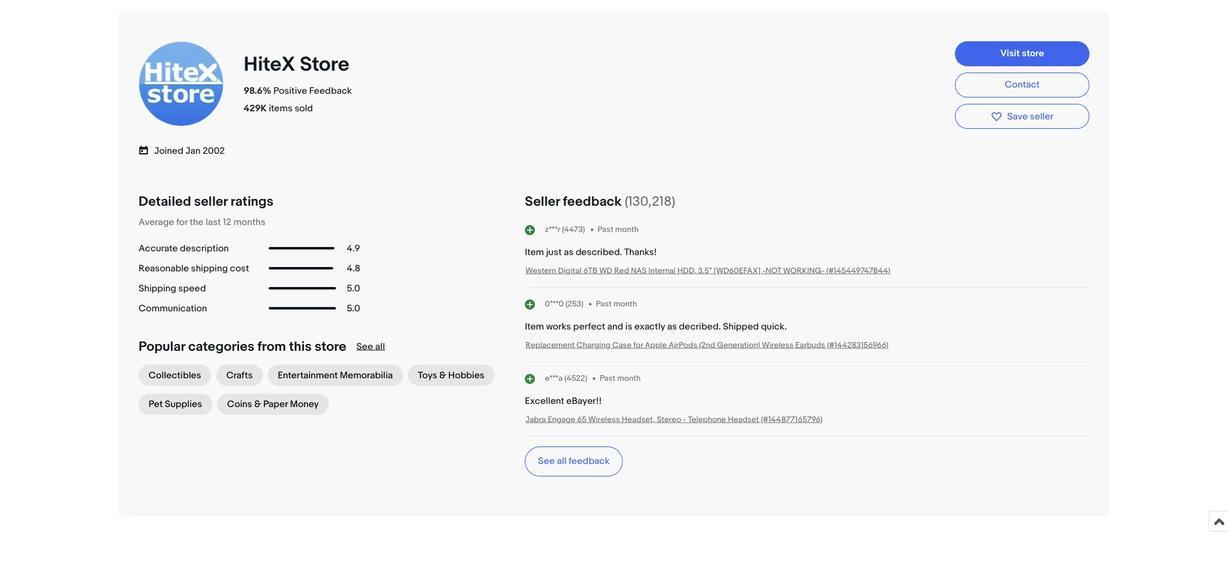 Task type: describe. For each thing, give the bounding box(es) containing it.
collectibles link
[[139, 365, 211, 386]]

0***0
[[545, 299, 564, 309]]

429k items sold
[[244, 103, 313, 114]]

decribed.
[[679, 321, 721, 332]]

item for item works perfect and is exactly as decribed.  shipped quick.
[[525, 321, 544, 332]]

& for toys
[[439, 370, 446, 381]]

detailed
[[139, 194, 191, 210]]

excellent ebayer!!
[[525, 395, 602, 407]]

item for item just as described. thanks!
[[525, 247, 544, 258]]

red
[[614, 266, 629, 276]]

0 vertical spatial feedback
[[563, 194, 622, 210]]

seller for save
[[1030, 111, 1054, 122]]

text__icon wrapper image
[[139, 143, 154, 156]]

4.8
[[347, 263, 360, 274]]

digital
[[558, 266, 582, 276]]

e***a (4522)
[[545, 374, 587, 383]]

past for and
[[596, 299, 612, 309]]

hitex store link
[[244, 53, 354, 77]]

save seller button
[[955, 104, 1090, 129]]

months
[[233, 217, 266, 228]]

1 vertical spatial store
[[315, 339, 346, 355]]

all for see all feedback
[[557, 456, 567, 467]]

see all
[[356, 341, 385, 352]]

(#145449747844)
[[826, 266, 891, 276]]

hdd,
[[678, 266, 696, 276]]

2 vertical spatial past
[[600, 374, 616, 383]]

1 vertical spatial feedback
[[569, 456, 610, 467]]

replacement charging case for apple airpods (2nd generation) wireless earbuds (#144283156966) link
[[526, 340, 889, 350]]

jan
[[186, 145, 201, 156]]

see all feedback link
[[525, 447, 623, 477]]

shipping
[[139, 283, 176, 294]]

see all feedback
[[538, 456, 610, 467]]

3.5"
[[698, 266, 712, 276]]

toys
[[418, 370, 437, 381]]

coins & paper money
[[227, 399, 319, 410]]

coins
[[227, 399, 252, 410]]

entertainment memorabilia
[[278, 370, 393, 381]]

from
[[257, 339, 286, 355]]

supplies
[[165, 399, 202, 410]]

item just as described. thanks!
[[525, 247, 657, 258]]

wd
[[599, 266, 612, 276]]

airpods
[[669, 340, 697, 350]]

98.6%
[[244, 85, 271, 96]]

save
[[1007, 111, 1028, 122]]

nas
[[631, 266, 647, 276]]

popular
[[139, 339, 185, 355]]

store
[[300, 53, 349, 77]]

2002
[[203, 145, 225, 156]]

visit store
[[1000, 48, 1044, 59]]

western digital 6tb wd red nas internal hdd, 3.5" [wd60efax] -not working- (#145449747844)
[[526, 266, 891, 276]]

positive
[[273, 85, 307, 96]]

jabra
[[526, 415, 546, 425]]

1 vertical spatial -
[[683, 415, 686, 425]]

hitex store image
[[137, 40, 225, 128]]

quick.
[[761, 321, 787, 332]]

shipped
[[723, 321, 759, 332]]

0 vertical spatial wireless
[[762, 340, 794, 350]]

(4473)
[[562, 225, 585, 234]]

month for is
[[614, 299, 637, 309]]

(#144283156966)
[[827, 340, 889, 350]]

& for coins
[[254, 399, 261, 410]]

429k
[[244, 103, 267, 114]]

feedback
[[309, 85, 352, 96]]

jabra engage 65 wireless headset, stereo - telephone headset  (#144877165796)
[[526, 415, 823, 425]]

past month for and
[[596, 299, 637, 309]]

just
[[546, 247, 562, 258]]

0 vertical spatial for
[[176, 217, 188, 228]]

[wd60efax]
[[714, 266, 761, 276]]

crafts
[[226, 370, 253, 381]]

jabra engage 65 wireless headset, stereo - telephone headset  (#144877165796) link
[[526, 415, 823, 425]]

headset
[[728, 415, 759, 425]]

see for see all feedback
[[538, 456, 555, 467]]

65
[[577, 415, 587, 425]]

shipping
[[191, 263, 228, 274]]

12
[[223, 217, 231, 228]]

all for see all
[[375, 341, 385, 352]]

memorabilia
[[340, 370, 393, 381]]

communication
[[139, 303, 207, 314]]

described.
[[576, 247, 622, 258]]

popular categories from this store
[[139, 339, 346, 355]]

items
[[269, 103, 293, 114]]

average
[[139, 217, 174, 228]]

see all link
[[356, 341, 385, 352]]

this
[[289, 339, 312, 355]]

headset,
[[622, 415, 655, 425]]

western digital 6tb wd red nas internal hdd, 3.5" [wd60efax] -not working- (#145449747844) link
[[526, 266, 891, 276]]

pet supplies
[[149, 399, 202, 410]]

the
[[190, 217, 204, 228]]



Task type: locate. For each thing, give the bounding box(es) containing it.
contact
[[1005, 79, 1040, 90]]

past
[[598, 225, 613, 235], [596, 299, 612, 309], [600, 374, 616, 383]]

1 vertical spatial past
[[596, 299, 612, 309]]

seller
[[525, 194, 560, 210]]

cost
[[230, 263, 249, 274]]

thanks!
[[624, 247, 657, 258]]

categories
[[188, 339, 254, 355]]

see down the jabra
[[538, 456, 555, 467]]

1 horizontal spatial see
[[538, 456, 555, 467]]

z***r (4473)
[[545, 225, 585, 234]]

1 vertical spatial see
[[538, 456, 555, 467]]

- right [wd60efax]
[[762, 266, 766, 276]]

as
[[564, 247, 574, 258], [667, 321, 677, 332]]

1 horizontal spatial as
[[667, 321, 677, 332]]

z***r
[[545, 225, 560, 234]]

replacement
[[526, 340, 575, 350]]

5.0 for shipping speed
[[347, 283, 360, 294]]

month for thanks!
[[615, 225, 639, 235]]

0 horizontal spatial store
[[315, 339, 346, 355]]

wireless down quick.
[[762, 340, 794, 350]]

engage
[[548, 415, 575, 425]]

1 horizontal spatial -
[[762, 266, 766, 276]]

5.0 for communication
[[347, 303, 360, 314]]

store inside 'link'
[[1022, 48, 1044, 59]]

feedback up (4473)
[[563, 194, 622, 210]]

earbuds
[[795, 340, 825, 350]]

0 vertical spatial seller
[[1030, 111, 1054, 122]]

& inside toys & hobbies 'link'
[[439, 370, 446, 381]]

store right the visit at the right of the page
[[1022, 48, 1044, 59]]

- right stereo
[[683, 415, 686, 425]]

1 vertical spatial for
[[633, 340, 643, 350]]

description
[[180, 243, 229, 254]]

for right case on the bottom of the page
[[633, 340, 643, 350]]

feedback down 65
[[569, 456, 610, 467]]

ratings
[[231, 194, 273, 210]]

0 vertical spatial item
[[525, 247, 544, 258]]

accurate
[[139, 243, 178, 254]]

0 horizontal spatial for
[[176, 217, 188, 228]]

accurate description
[[139, 243, 229, 254]]

past for described.
[[598, 225, 613, 235]]

charging
[[577, 340, 611, 350]]

save seller
[[1007, 111, 1054, 122]]

hitex store
[[244, 53, 349, 77]]

seller inside button
[[1030, 111, 1054, 122]]

past up described.
[[598, 225, 613, 235]]

1 vertical spatial seller
[[194, 194, 228, 210]]

past month for described.
[[598, 225, 639, 235]]

& left paper
[[254, 399, 261, 410]]

item works perfect and is exactly as decribed.  shipped quick.
[[525, 321, 787, 332]]

detailed seller ratings
[[139, 194, 273, 210]]

item left just
[[525, 247, 544, 258]]

past up and
[[596, 299, 612, 309]]

store up entertainment memorabilia
[[315, 339, 346, 355]]

toys & hobbies
[[418, 370, 485, 381]]

0 vertical spatial all
[[375, 341, 385, 352]]

pet supplies link
[[139, 394, 212, 415]]

1 vertical spatial 5.0
[[347, 303, 360, 314]]

4.9
[[347, 243, 360, 254]]

excellent
[[525, 395, 564, 407]]

0 horizontal spatial -
[[683, 415, 686, 425]]

0 vertical spatial past month
[[598, 225, 639, 235]]

1 horizontal spatial wireless
[[762, 340, 794, 350]]

0 vertical spatial &
[[439, 370, 446, 381]]

as up airpods
[[667, 321, 677, 332]]

past month up and
[[596, 299, 637, 309]]

1 vertical spatial past month
[[596, 299, 637, 309]]

past month up described.
[[598, 225, 639, 235]]

1 vertical spatial wireless
[[588, 415, 620, 425]]

0 horizontal spatial as
[[564, 247, 574, 258]]

2 vertical spatial month
[[617, 374, 641, 383]]

0 vertical spatial as
[[564, 247, 574, 258]]

past month
[[598, 225, 639, 235], [596, 299, 637, 309], [600, 374, 641, 383]]

1 horizontal spatial for
[[633, 340, 643, 350]]

telephone
[[688, 415, 726, 425]]

generation)
[[717, 340, 760, 350]]

perfect
[[573, 321, 605, 332]]

item left works
[[525, 321, 544, 332]]

0 vertical spatial past
[[598, 225, 613, 235]]

0 horizontal spatial all
[[375, 341, 385, 352]]

see
[[356, 341, 373, 352], [538, 456, 555, 467]]

seller right the save
[[1030, 111, 1054, 122]]

month up the thanks!
[[615, 225, 639, 235]]

seller up last
[[194, 194, 228, 210]]

0 vertical spatial store
[[1022, 48, 1044, 59]]

1 horizontal spatial store
[[1022, 48, 1044, 59]]

6tb
[[583, 266, 598, 276]]

sold
[[295, 103, 313, 114]]

toys & hobbies link
[[408, 365, 495, 386]]

replacement charging case for apple airpods (2nd generation) wireless earbuds (#144283156966)
[[526, 340, 889, 350]]

seller
[[1030, 111, 1054, 122], [194, 194, 228, 210]]

seller for detailed
[[194, 194, 228, 210]]

0 vertical spatial see
[[356, 341, 373, 352]]

visit store link
[[955, 41, 1090, 66]]

1 item from the top
[[525, 247, 544, 258]]

1 vertical spatial &
[[254, 399, 261, 410]]

and
[[607, 321, 623, 332]]

month up is
[[614, 299, 637, 309]]

1 horizontal spatial &
[[439, 370, 446, 381]]

apple
[[645, 340, 667, 350]]

0 vertical spatial 5.0
[[347, 283, 360, 294]]

(4522)
[[564, 374, 587, 383]]

not
[[766, 266, 781, 276]]

(130,218)
[[625, 194, 675, 210]]

crafts link
[[216, 365, 263, 386]]

2 item from the top
[[525, 321, 544, 332]]

as right just
[[564, 247, 574, 258]]

joined
[[154, 145, 183, 156]]

coins & paper money link
[[217, 394, 329, 415]]

(2nd
[[699, 340, 715, 350]]

paper
[[263, 399, 288, 410]]

past month down case on the bottom of the page
[[600, 374, 641, 383]]

& right toys
[[439, 370, 446, 381]]

working-
[[783, 266, 825, 276]]

past right "(4522)"
[[600, 374, 616, 383]]

reasonable shipping cost
[[139, 263, 249, 274]]

last
[[206, 217, 221, 228]]

joined jan 2002
[[154, 145, 225, 156]]

hitex
[[244, 53, 295, 77]]

1 vertical spatial item
[[525, 321, 544, 332]]

(253)
[[566, 299, 583, 309]]

is
[[625, 321, 632, 332]]

item
[[525, 247, 544, 258], [525, 321, 544, 332]]

exactly
[[635, 321, 665, 332]]

0 horizontal spatial see
[[356, 341, 373, 352]]

wireless right 65
[[588, 415, 620, 425]]

seller feedback (130,218)
[[525, 194, 675, 210]]

visit
[[1000, 48, 1020, 59]]

1 horizontal spatial all
[[557, 456, 567, 467]]

2 vertical spatial past month
[[600, 374, 641, 383]]

western
[[526, 266, 556, 276]]

1 horizontal spatial seller
[[1030, 111, 1054, 122]]

all
[[375, 341, 385, 352], [557, 456, 567, 467]]

works
[[546, 321, 571, 332]]

0 horizontal spatial &
[[254, 399, 261, 410]]

all up "memorabilia" on the left bottom
[[375, 341, 385, 352]]

for left the
[[176, 217, 188, 228]]

0 vertical spatial month
[[615, 225, 639, 235]]

hobbies
[[448, 370, 485, 381]]

collectibles
[[149, 370, 201, 381]]

0 horizontal spatial seller
[[194, 194, 228, 210]]

all down engage
[[557, 456, 567, 467]]

month
[[615, 225, 639, 235], [614, 299, 637, 309], [617, 374, 641, 383]]

money
[[290, 399, 319, 410]]

1 vertical spatial all
[[557, 456, 567, 467]]

shipping speed
[[139, 283, 206, 294]]

e***a
[[545, 374, 563, 383]]

month down case on the bottom of the page
[[617, 374, 641, 383]]

& inside coins & paper money link
[[254, 399, 261, 410]]

0 vertical spatial -
[[762, 266, 766, 276]]

5.0
[[347, 283, 360, 294], [347, 303, 360, 314]]

1 vertical spatial as
[[667, 321, 677, 332]]

see for see all
[[356, 341, 373, 352]]

see up "memorabilia" on the left bottom
[[356, 341, 373, 352]]

1 5.0 from the top
[[347, 283, 360, 294]]

1 vertical spatial month
[[614, 299, 637, 309]]

case
[[612, 340, 632, 350]]

2 5.0 from the top
[[347, 303, 360, 314]]

0 horizontal spatial wireless
[[588, 415, 620, 425]]



Task type: vqa. For each thing, say whether or not it's contained in the screenshot.


